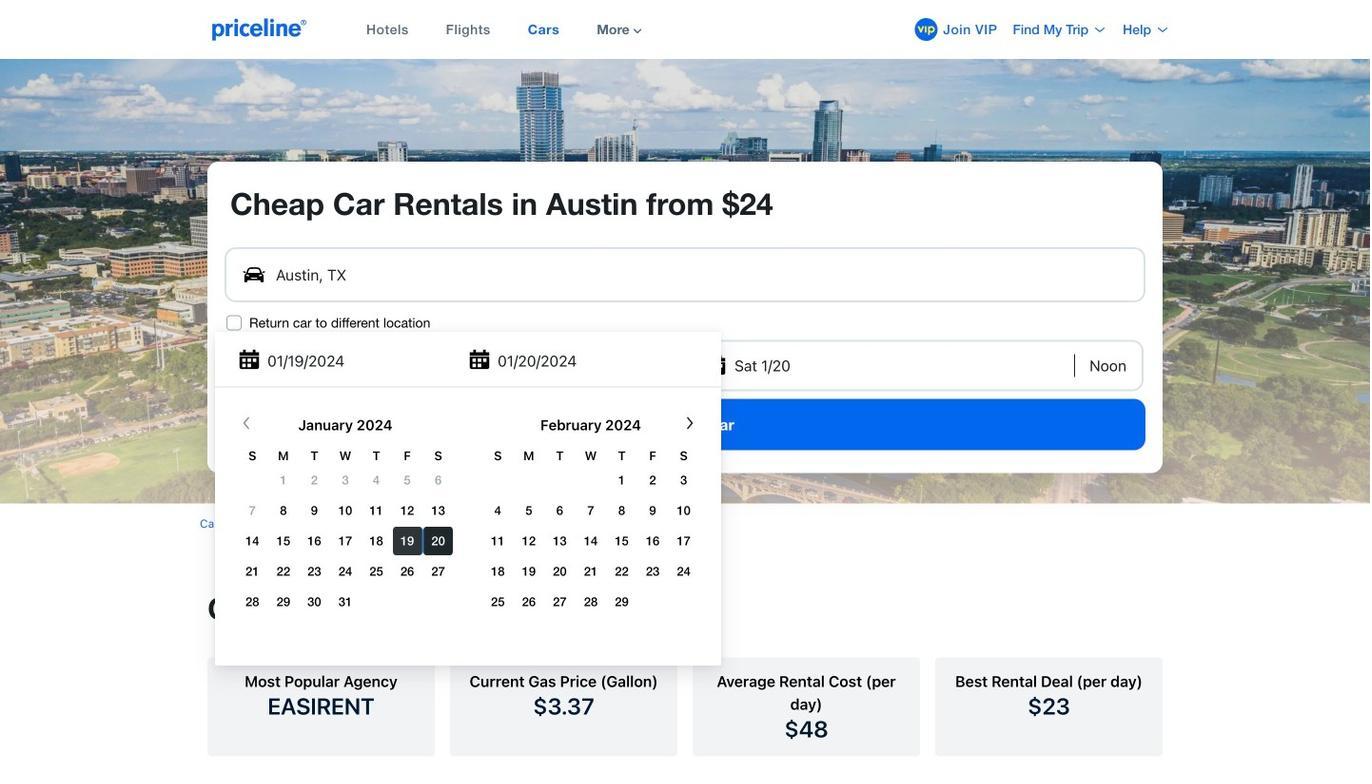 Task type: describe. For each thing, give the bounding box(es) containing it.
Pick-up location text field
[[227, 249, 1142, 301]]

austin image
[[0, 59, 1370, 504]]



Task type: vqa. For each thing, say whether or not it's contained in the screenshot.
the leftmost field
no



Task type: locate. For each thing, give the bounding box(es) containing it.
None text field
[[223, 335, 714, 391], [223, 340, 1148, 391], [223, 335, 714, 391], [223, 340, 1148, 391]]

end date calendar input use left and right arrow keys to change day. use up and down arrow keys to change week. tab
[[223, 414, 714, 656]]

main navigation element
[[319, 0, 1171, 59]]



